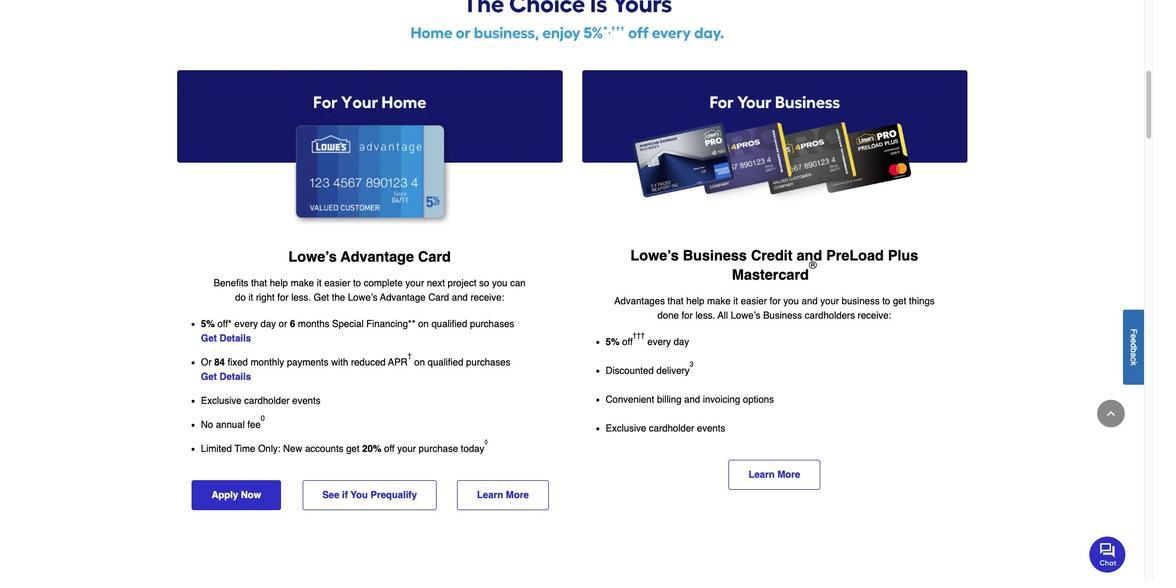Task type: locate. For each thing, give the bounding box(es) containing it.
0 vertical spatial business
[[683, 248, 747, 264]]

details
[[220, 334, 251, 344], [220, 372, 251, 383]]

see
[[322, 491, 340, 501]]

business left credit
[[683, 248, 747, 264]]

off
[[623, 337, 633, 348], [384, 444, 395, 455]]

lowe's advantage card
[[289, 249, 451, 266]]

5% left †††
[[606, 337, 620, 348]]

your inside advantages that help make it easier for you and your business to get things done for less. all lowe's business cardholders receive:
[[821, 296, 840, 307]]

you inside benefits that help make it easier to complete your next project so you can do it right for less. get the lowe's advantage card and receive:
[[492, 278, 508, 289]]

for your business. image
[[582, 70, 968, 225]]

cardholder
[[244, 396, 290, 407], [649, 424, 695, 434]]

events down payments
[[292, 396, 321, 407]]

to right business
[[883, 296, 891, 307]]

0 vertical spatial off
[[623, 337, 633, 348]]

0 horizontal spatial 5%
[[201, 319, 215, 330]]

0 horizontal spatial less.
[[291, 293, 311, 304]]

help inside advantages that help make it easier for you and your business to get things done for less. all lowe's business cardholders receive:
[[687, 296, 705, 307]]

1 vertical spatial every
[[648, 337, 671, 348]]

get inside advantages that help make it easier for you and your business to get things done for less. all lowe's business cardholders receive:
[[893, 296, 907, 307]]

2 horizontal spatial it
[[734, 296, 738, 307]]

1 vertical spatial get
[[201, 334, 217, 344]]

your left next
[[406, 278, 424, 289]]

1 vertical spatial details
[[220, 372, 251, 383]]

lowe's right the
[[348, 293, 378, 304]]

it right do
[[249, 293, 253, 304]]

card inside benefits that help make it easier to complete your next project so you can do it right for less. get the lowe's advantage card and receive:
[[429, 293, 449, 304]]

easier down mastercard
[[741, 296, 767, 307]]

your up cardholders
[[821, 296, 840, 307]]

receive: down so
[[471, 293, 504, 304]]

for right right
[[277, 293, 289, 304]]

complete
[[364, 278, 403, 289]]

0 horizontal spatial learn
[[477, 491, 503, 501]]

purchases inside 5% off* every day or 6 months special financing** on qualified purchases get details
[[470, 319, 515, 330]]

0 vertical spatial get
[[314, 293, 329, 304]]

off up "discounted"
[[623, 337, 633, 348]]

0 vertical spatial qualified
[[432, 319, 468, 330]]

1 horizontal spatial business
[[764, 311, 803, 321]]

business inside advantages that help make it easier for you and your business to get things done for less. all lowe's business cardholders receive:
[[764, 311, 803, 321]]

1 e from the top
[[1130, 334, 1139, 339]]

1 vertical spatial day
[[674, 337, 689, 348]]

chat invite button image
[[1090, 536, 1127, 573]]

0 horizontal spatial help
[[270, 278, 288, 289]]

qualified right the "†"
[[428, 358, 464, 369]]

0 vertical spatial that
[[251, 278, 267, 289]]

and inside benefits that help make it easier to complete your next project so you can do it right for less. get the lowe's advantage card and receive:
[[452, 293, 468, 304]]

no
[[201, 420, 213, 431]]

5% left off*
[[201, 319, 215, 330]]

◊
[[485, 439, 488, 447]]

get up 'or'
[[201, 334, 217, 344]]

1 horizontal spatial receive:
[[858, 311, 892, 321]]

0 vertical spatial cardholder
[[244, 396, 290, 407]]

to inside benefits that help make it easier to complete your next project so you can do it right for less. get the lowe's advantage card and receive:
[[353, 278, 361, 289]]

qualified for †
[[428, 358, 464, 369]]

help up right
[[270, 278, 288, 289]]

d
[[1130, 343, 1139, 348]]

credit
[[751, 248, 793, 264]]

for your home. image
[[177, 70, 563, 226]]

0 horizontal spatial exclusive
[[201, 396, 242, 407]]

5% off ††† every day
[[606, 331, 689, 348]]

on inside 5% off* every day or 6 months special financing** on qualified purchases get details
[[418, 319, 429, 330]]

exclusive down convenient
[[606, 424, 647, 434]]

1 vertical spatial on
[[414, 358, 425, 369]]

1 vertical spatial to
[[883, 296, 891, 307]]

your
[[406, 278, 424, 289], [821, 296, 840, 307], [397, 444, 416, 455]]

new
[[283, 444, 303, 455]]

0 vertical spatial learn more
[[749, 470, 801, 481]]

get inside or 84 fixed monthly payments with reduced apr † on qualified purchases get details
[[201, 372, 217, 383]]

mastercard
[[732, 267, 809, 284]]

1 vertical spatial off
[[384, 444, 395, 455]]

get details link down 84 on the bottom
[[201, 372, 251, 383]]

exclusive up no annual fee 0
[[201, 396, 242, 407]]

it down mastercard
[[734, 296, 738, 307]]

can
[[510, 278, 526, 289]]

less.
[[291, 293, 311, 304], [696, 311, 716, 321]]

billing
[[657, 395, 682, 406]]

0 vertical spatial day
[[261, 319, 276, 330]]

on for financing**
[[418, 319, 429, 330]]

1 horizontal spatial you
[[784, 296, 799, 307]]

0 vertical spatial receive:
[[471, 293, 504, 304]]

5%
[[201, 319, 215, 330], [606, 337, 620, 348]]

events down invoicing
[[697, 424, 726, 434]]

less. inside benefits that help make it easier to complete your next project so you can do it right for less. get the lowe's advantage card and receive:
[[291, 293, 311, 304]]

2 vertical spatial your
[[397, 444, 416, 455]]

0 horizontal spatial off
[[384, 444, 395, 455]]

for
[[277, 293, 289, 304], [770, 296, 781, 307], [682, 311, 693, 321]]

get inside 5% off* every day or 6 months special financing** on qualified purchases get details
[[201, 334, 217, 344]]

benefits that help make it easier to complete your next project so you can do it right for less. get the lowe's advantage card and receive:
[[214, 278, 526, 304]]

your left purchase
[[397, 444, 416, 455]]

get left things
[[893, 296, 907, 307]]

qualified inside or 84 fixed monthly payments with reduced apr † on qualified purchases get details
[[428, 358, 464, 369]]

easier
[[324, 278, 351, 289], [741, 296, 767, 307]]

for right done
[[682, 311, 693, 321]]

0 horizontal spatial more
[[506, 491, 529, 501]]

0 horizontal spatial it
[[249, 293, 253, 304]]

day
[[261, 319, 276, 330], [674, 337, 689, 348]]

1 horizontal spatial help
[[687, 296, 705, 307]]

lowe's
[[631, 248, 679, 264], [289, 249, 337, 266], [348, 293, 378, 304], [731, 311, 761, 321]]

details inside or 84 fixed monthly payments with reduced apr † on qualified purchases get details
[[220, 372, 251, 383]]

0 vertical spatial purchases
[[470, 319, 515, 330]]

less. up 6
[[291, 293, 311, 304]]

easier inside advantages that help make it easier for you and your business to get things done for less. all lowe's business cardholders receive:
[[741, 296, 767, 307]]

you
[[492, 278, 508, 289], [784, 296, 799, 307]]

0 horizontal spatial every
[[234, 319, 258, 330]]

1 vertical spatial less.
[[696, 311, 716, 321]]

make inside benefits that help make it easier to complete your next project so you can do it right for less. get the lowe's advantage card and receive:
[[291, 278, 314, 289]]

advantage up complete
[[341, 249, 414, 266]]

qualified down project
[[432, 319, 468, 330]]

1 vertical spatial qualified
[[428, 358, 464, 369]]

cardholder down billing
[[649, 424, 695, 434]]

exclusive
[[201, 396, 242, 407], [606, 424, 647, 434]]

0 vertical spatial you
[[492, 278, 508, 289]]

0 vertical spatial 5%
[[201, 319, 215, 330]]

day down done
[[674, 337, 689, 348]]

on inside or 84 fixed monthly payments with reduced apr † on qualified purchases get details
[[414, 358, 425, 369]]

learn more
[[749, 470, 801, 481], [477, 491, 529, 501]]

your inside benefits that help make it easier to complete your next project so you can do it right for less. get the lowe's advantage card and receive:
[[406, 278, 424, 289]]

0 horizontal spatial easier
[[324, 278, 351, 289]]

to inside advantages that help make it easier for you and your business to get things done for less. all lowe's business cardholders receive:
[[883, 296, 891, 307]]

advantage
[[341, 249, 414, 266], [380, 293, 426, 304]]

purchases inside or 84 fixed monthly payments with reduced apr † on qualified purchases get details
[[466, 358, 511, 369]]

1 horizontal spatial exclusive
[[606, 424, 647, 434]]

get down 'or'
[[201, 372, 217, 383]]

1 vertical spatial you
[[784, 296, 799, 307]]

1 vertical spatial purchases
[[466, 358, 511, 369]]

1 horizontal spatial cardholder
[[649, 424, 695, 434]]

purchases for or 84 fixed monthly payments with reduced apr † on qualified purchases get details
[[466, 358, 511, 369]]

1 horizontal spatial more
[[778, 470, 801, 481]]

0 horizontal spatial for
[[277, 293, 289, 304]]

0 vertical spatial every
[[234, 319, 258, 330]]

receive:
[[471, 293, 504, 304], [858, 311, 892, 321]]

lowe's inside advantages that help make it easier for you and your business to get things done for less. all lowe's business cardholders receive:
[[731, 311, 761, 321]]

details down fixed
[[220, 372, 251, 383]]

0 horizontal spatial events
[[292, 396, 321, 407]]

1 horizontal spatial learn more link
[[729, 460, 821, 490]]

every right †††
[[648, 337, 671, 348]]

1 vertical spatial get details link
[[201, 372, 251, 383]]

your inside limited time only: new accounts get 20% off your purchase today ◊
[[397, 444, 416, 455]]

on right the "†"
[[414, 358, 425, 369]]

1 horizontal spatial learn more
[[749, 470, 801, 481]]

easier inside benefits that help make it easier to complete your next project so you can do it right for less. get the lowe's advantage card and receive:
[[324, 278, 351, 289]]

0 vertical spatial on
[[418, 319, 429, 330]]

exclusive cardholder events
[[201, 396, 321, 407], [606, 424, 726, 434]]

apr
[[388, 358, 408, 369]]

1 horizontal spatial to
[[883, 296, 891, 307]]

5% inside 5% off ††† every day
[[606, 337, 620, 348]]

f e e d b a c k
[[1130, 329, 1139, 366]]

make inside advantages that help make it easier for you and your business to get things done for less. all lowe's business cardholders receive:
[[708, 296, 731, 307]]

1 horizontal spatial it
[[317, 278, 322, 289]]

details inside 5% off* every day or 6 months special financing** on qualified purchases get details
[[220, 334, 251, 344]]

do
[[235, 293, 246, 304]]

that up done
[[668, 296, 684, 307]]

details for fixed
[[220, 372, 251, 383]]

6
[[290, 319, 295, 330]]

your for ◊
[[397, 444, 416, 455]]

for inside benefits that help make it easier to complete your next project so you can do it right for less. get the lowe's advantage card and receive:
[[277, 293, 289, 304]]

lowe's right the all
[[731, 311, 761, 321]]

you right so
[[492, 278, 508, 289]]

1 vertical spatial advantage
[[380, 293, 426, 304]]

0 vertical spatial details
[[220, 334, 251, 344]]

help right advantages
[[687, 296, 705, 307]]

with
[[331, 358, 348, 369]]

1 vertical spatial card
[[429, 293, 449, 304]]

make
[[291, 278, 314, 289], [708, 296, 731, 307]]

1 horizontal spatial for
[[682, 311, 693, 321]]

it for lowe's advantage card
[[317, 278, 322, 289]]

1 horizontal spatial off
[[623, 337, 633, 348]]

get details link
[[201, 334, 251, 344], [201, 372, 251, 383]]

0 horizontal spatial receive:
[[471, 293, 504, 304]]

1 horizontal spatial every
[[648, 337, 671, 348]]

or
[[201, 358, 212, 369]]

card up next
[[418, 249, 451, 266]]

0 vertical spatial learn
[[749, 470, 775, 481]]

day left the or
[[261, 319, 276, 330]]

get left "20%"
[[346, 444, 360, 455]]

and inside lowe's business credit and preload plus mastercard
[[797, 248, 823, 264]]

it for lowe's business credit and preload plus mastercard
[[734, 296, 738, 307]]

reduced
[[351, 358, 386, 369]]

0 horizontal spatial you
[[492, 278, 508, 289]]

purchase
[[419, 444, 458, 455]]

get
[[314, 293, 329, 304], [201, 334, 217, 344], [201, 372, 217, 383]]

0 vertical spatial less.
[[291, 293, 311, 304]]

it up months
[[317, 278, 322, 289]]

0 vertical spatial easier
[[324, 278, 351, 289]]

help inside benefits that help make it easier to complete your next project so you can do it right for less. get the lowe's advantage card and receive:
[[270, 278, 288, 289]]

advantage down complete
[[380, 293, 426, 304]]

0 vertical spatial more
[[778, 470, 801, 481]]

make up 6
[[291, 278, 314, 289]]

that inside advantages that help make it easier for you and your business to get things done for less. all lowe's business cardholders receive:
[[668, 296, 684, 307]]

lowe's up advantages
[[631, 248, 679, 264]]

0 vertical spatial help
[[270, 278, 288, 289]]

receive: down business
[[858, 311, 892, 321]]

1 vertical spatial easier
[[741, 296, 767, 307]]

0 horizontal spatial get
[[346, 444, 360, 455]]

get
[[893, 296, 907, 307], [346, 444, 360, 455]]

0 vertical spatial your
[[406, 278, 424, 289]]

off inside 5% off ††† every day
[[623, 337, 633, 348]]

or 84 fixed monthly payments with reduced apr † on qualified purchases get details
[[201, 352, 511, 383]]

exclusive cardholder events up "0"
[[201, 396, 321, 407]]

you down mastercard
[[784, 296, 799, 307]]

2 vertical spatial get
[[201, 372, 217, 383]]

e up b
[[1130, 339, 1139, 343]]

chevron up image
[[1106, 408, 1118, 420]]

1 horizontal spatial get
[[893, 296, 907, 307]]

easier up the
[[324, 278, 351, 289]]

exclusive cardholder events down billing
[[606, 424, 726, 434]]

off right "20%"
[[384, 444, 395, 455]]

e
[[1130, 334, 1139, 339], [1130, 339, 1139, 343]]

1 horizontal spatial make
[[708, 296, 731, 307]]

that inside benefits that help make it easier to complete your next project so you can do it right for less. get the lowe's advantage card and receive:
[[251, 278, 267, 289]]

0 horizontal spatial business
[[683, 248, 747, 264]]

your for so
[[406, 278, 424, 289]]

make for business
[[708, 296, 731, 307]]

every
[[234, 319, 258, 330], [648, 337, 671, 348]]

5% inside 5% off* every day or 6 months special financing** on qualified purchases get details
[[201, 319, 215, 330]]

1 vertical spatial get
[[346, 444, 360, 455]]

on
[[418, 319, 429, 330], [414, 358, 425, 369]]

details down off*
[[220, 334, 251, 344]]

get details link down off*
[[201, 334, 251, 344]]

cardholder up "0"
[[244, 396, 290, 407]]

1 vertical spatial that
[[668, 296, 684, 307]]

events
[[292, 396, 321, 407], [697, 424, 726, 434]]

it inside advantages that help make it easier for you and your business to get things done for less. all lowe's business cardholders receive:
[[734, 296, 738, 307]]

1 horizontal spatial less.
[[696, 311, 716, 321]]

0 horizontal spatial make
[[291, 278, 314, 289]]

1 vertical spatial exclusive cardholder events
[[606, 424, 726, 434]]

options
[[743, 395, 774, 406]]

1 details from the top
[[220, 334, 251, 344]]

†
[[408, 352, 412, 361]]

2 details from the top
[[220, 372, 251, 383]]

1 vertical spatial 5%
[[606, 337, 620, 348]]

every inside 5% off* every day or 6 months special financing** on qualified purchases get details
[[234, 319, 258, 330]]

1 vertical spatial learn more
[[477, 491, 529, 501]]

0 horizontal spatial day
[[261, 319, 276, 330]]

qualified
[[432, 319, 468, 330], [428, 358, 464, 369]]

all
[[718, 311, 728, 321]]

if
[[342, 491, 348, 501]]

on right financing**
[[418, 319, 429, 330]]

less. inside advantages that help make it easier for you and your business to get things done for less. all lowe's business cardholders receive:
[[696, 311, 716, 321]]

1 horizontal spatial exclusive cardholder events
[[606, 424, 726, 434]]

to left complete
[[353, 278, 361, 289]]

and down project
[[452, 293, 468, 304]]

and right credit
[[797, 248, 823, 264]]

purchases
[[470, 319, 515, 330], [466, 358, 511, 369]]

1 vertical spatial business
[[764, 311, 803, 321]]

less. left the all
[[696, 311, 716, 321]]

every right off*
[[234, 319, 258, 330]]

details for every
[[220, 334, 251, 344]]

0 vertical spatial get details link
[[201, 334, 251, 344]]

help
[[270, 278, 288, 289], [687, 296, 705, 307]]

get left the
[[314, 293, 329, 304]]

and
[[797, 248, 823, 264], [452, 293, 468, 304], [802, 296, 818, 307], [685, 395, 701, 406]]

e up d
[[1130, 334, 1139, 339]]

0 vertical spatial make
[[291, 278, 314, 289]]

make up the all
[[708, 296, 731, 307]]

day inside 5% off ††† every day
[[674, 337, 689, 348]]

1 horizontal spatial 5%
[[606, 337, 620, 348]]

card down next
[[429, 293, 449, 304]]

the
[[332, 293, 345, 304]]

1 horizontal spatial day
[[674, 337, 689, 348]]

and up cardholders
[[802, 296, 818, 307]]

that up right
[[251, 278, 267, 289]]

business down mastercard
[[764, 311, 803, 321]]

discounted delivery 3
[[606, 360, 694, 377]]

more
[[778, 470, 801, 481], [506, 491, 529, 501]]

card
[[418, 249, 451, 266], [429, 293, 449, 304]]

advantage inside benefits that help make it easier to complete your next project so you can do it right for less. get the lowe's advantage card and receive:
[[380, 293, 426, 304]]

0 vertical spatial to
[[353, 278, 361, 289]]

qualified inside 5% off* every day or 6 months special financing** on qualified purchases get details
[[432, 319, 468, 330]]

benefits
[[214, 278, 249, 289]]

0 vertical spatial get
[[893, 296, 907, 307]]

0 horizontal spatial to
[[353, 278, 361, 289]]

you
[[351, 491, 368, 501]]

0 horizontal spatial cardholder
[[244, 396, 290, 407]]

1 horizontal spatial that
[[668, 296, 684, 307]]

that for lowe's advantage card
[[251, 278, 267, 289]]

1 vertical spatial make
[[708, 296, 731, 307]]

for down mastercard
[[770, 296, 781, 307]]



Task type: vqa. For each thing, say whether or not it's contained in the screenshot.
details for fixed
yes



Task type: describe. For each thing, give the bounding box(es) containing it.
or
[[279, 319, 287, 330]]

apply now
[[212, 491, 261, 501]]

get inside benefits that help make it easier to complete your next project so you can do it right for less. get the lowe's advantage card and receive:
[[314, 293, 329, 304]]

project
[[448, 278, 477, 289]]

2 get details link from the top
[[201, 372, 251, 383]]

off*
[[218, 319, 232, 330]]

make for advantage
[[291, 278, 314, 289]]

cardholders
[[805, 311, 855, 321]]

advantages that help make it easier for you and your business to get things done for less. all lowe's business cardholders receive:
[[614, 296, 935, 321]]

now
[[241, 491, 261, 501]]

limited
[[201, 444, 232, 455]]

apply
[[212, 491, 238, 501]]

f e e d b a c k button
[[1124, 310, 1145, 385]]

see if you prequalify
[[322, 491, 417, 501]]

special
[[332, 319, 364, 330]]

monthly
[[251, 358, 284, 369]]

receive: inside benefits that help make it easier to complete your next project so you can do it right for less. get the lowe's advantage card and receive:
[[471, 293, 504, 304]]

0
[[261, 415, 265, 423]]

1 vertical spatial exclusive
[[606, 424, 647, 434]]

no annual fee 0
[[201, 415, 265, 431]]

off inside limited time only: new accounts get 20% off your purchase today ◊
[[384, 444, 395, 455]]

today
[[461, 444, 485, 455]]

invoicing
[[703, 395, 741, 406]]

day inside 5% off* every day or 6 months special financing** on qualified purchases get details
[[261, 319, 276, 330]]

easier for advantage
[[324, 278, 351, 289]]

0 horizontal spatial exclusive cardholder events
[[201, 396, 321, 407]]

0 horizontal spatial learn more link
[[457, 481, 549, 511]]

convenient
[[606, 395, 655, 406]]

advantages
[[614, 296, 665, 307]]

0 vertical spatial card
[[418, 249, 451, 266]]

lowe's inside benefits that help make it easier to complete your next project so you can do it right for less. get the lowe's advantage card and receive:
[[348, 293, 378, 304]]

20%
[[362, 444, 382, 455]]

2 e from the top
[[1130, 339, 1139, 343]]

so
[[479, 278, 490, 289]]

receive: inside advantages that help make it easier for you and your business to get things done for less. all lowe's business cardholders receive:
[[858, 311, 892, 321]]

delivery
[[657, 366, 690, 377]]

84
[[214, 358, 225, 369]]

on for †
[[414, 358, 425, 369]]

purchases for 5% off* every day or 6 months special financing** on qualified purchases get details
[[470, 319, 515, 330]]

done
[[658, 311, 679, 321]]

2 horizontal spatial for
[[770, 296, 781, 307]]

financing**
[[366, 319, 416, 330]]

months
[[298, 319, 330, 330]]

you inside advantages that help make it easier for you and your business to get things done for less. all lowe's business cardholders receive:
[[784, 296, 799, 307]]

convenient billing and invoicing options
[[606, 395, 774, 406]]

1 vertical spatial more
[[506, 491, 529, 501]]

5% for 5% off* every day or 6 months special financing** on qualified purchases get details
[[201, 319, 215, 330]]

prequalify
[[371, 491, 417, 501]]

b
[[1130, 348, 1139, 353]]

1 get details link from the top
[[201, 334, 251, 344]]

and inside advantages that help make it easier for you and your business to get things done for less. all lowe's business cardholders receive:
[[802, 296, 818, 307]]

lowe's business credit and preload plus mastercard
[[631, 248, 919, 284]]

lowe's inside lowe's business credit and preload plus mastercard
[[631, 248, 679, 264]]

1 vertical spatial learn
[[477, 491, 503, 501]]

3
[[690, 360, 694, 369]]

0 vertical spatial events
[[292, 396, 321, 407]]

payments
[[287, 358, 329, 369]]

fee
[[247, 420, 261, 431]]

things
[[910, 296, 935, 307]]

lowe's up the
[[289, 249, 337, 266]]

f
[[1130, 329, 1139, 334]]

right
[[256, 293, 275, 304]]

®
[[809, 259, 817, 272]]

get inside limited time only: new accounts get 20% off your purchase today ◊
[[346, 444, 360, 455]]

only:
[[258, 444, 281, 455]]

0 vertical spatial exclusive
[[201, 396, 242, 407]]

k
[[1130, 362, 1139, 366]]

scroll to top element
[[1098, 400, 1125, 428]]

business inside lowe's business credit and preload plus mastercard
[[683, 248, 747, 264]]

preload
[[827, 248, 884, 264]]

the choice is yours. home or business, enjoy 5 percent off every day. image
[[175, 0, 970, 46]]

a
[[1130, 353, 1139, 357]]

get for day
[[201, 334, 217, 344]]

business
[[842, 296, 880, 307]]

5% for 5% off ††† every day
[[606, 337, 620, 348]]

5% off* every day or 6 months special financing** on qualified purchases get details
[[201, 319, 515, 344]]

fixed
[[228, 358, 248, 369]]

annual
[[216, 420, 245, 431]]

see if you prequalify link
[[303, 481, 437, 511]]

0 vertical spatial advantage
[[341, 249, 414, 266]]

c
[[1130, 357, 1139, 362]]

help for lowe's business credit and preload plus mastercard
[[687, 296, 705, 307]]

that for lowe's business credit and preload plus mastercard
[[668, 296, 684, 307]]

discounted
[[606, 366, 654, 377]]

help for lowe's advantage card
[[270, 278, 288, 289]]

and right billing
[[685, 395, 701, 406]]

plus
[[888, 248, 919, 264]]

time
[[235, 444, 256, 455]]

†††
[[633, 331, 645, 340]]

apply now link
[[192, 481, 281, 511]]

easier for business
[[741, 296, 767, 307]]

limited time only: new accounts get 20% off your purchase today ◊
[[201, 439, 490, 455]]

next
[[427, 278, 445, 289]]

accounts
[[305, 444, 344, 455]]

every inside 5% off ††† every day
[[648, 337, 671, 348]]

get for monthly
[[201, 372, 217, 383]]

qualified for financing**
[[432, 319, 468, 330]]

1 vertical spatial events
[[697, 424, 726, 434]]



